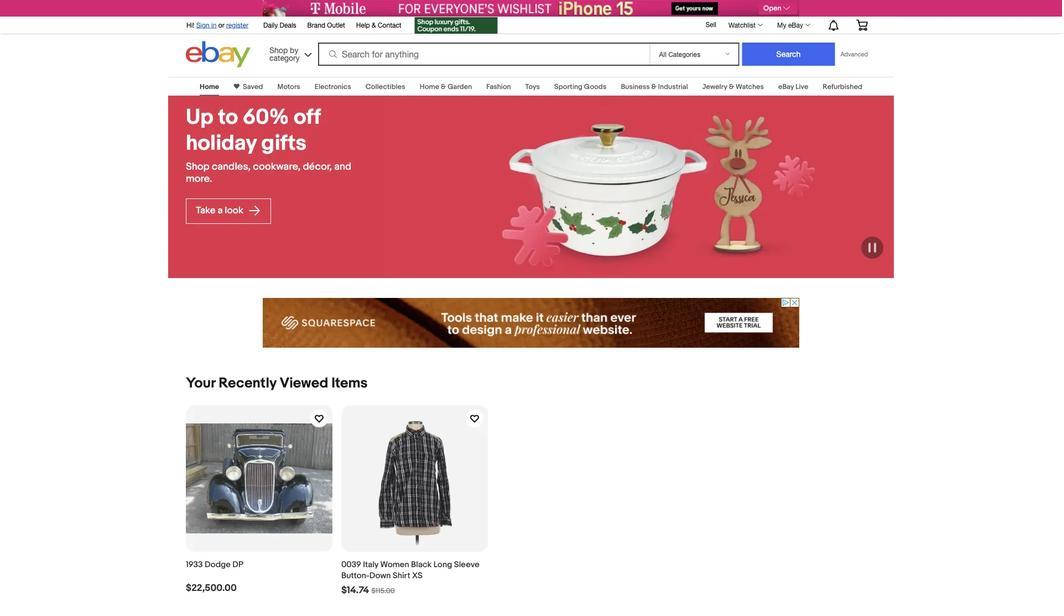 Task type: locate. For each thing, give the bounding box(es) containing it.
open
[[764, 4, 782, 13]]

down
[[370, 571, 391, 581]]

ebay inside 'up to 60% off holiday gifts' main content
[[779, 82, 794, 91]]

0 horizontal spatial shop
[[186, 161, 210, 173]]

daily
[[263, 21, 278, 29]]

0 vertical spatial advertisement region
[[263, 0, 800, 17]]

shop
[[270, 45, 288, 55], [186, 161, 210, 173]]

to
[[218, 105, 238, 130]]

sign in link
[[196, 21, 217, 29]]

brand outlet link
[[308, 19, 345, 32]]

candles,
[[212, 161, 251, 173]]

sporting
[[555, 82, 583, 91]]

60%
[[243, 105, 289, 130]]

refurbished
[[823, 82, 863, 91]]

take
[[196, 205, 216, 217]]

1 horizontal spatial shop
[[270, 45, 288, 55]]

business
[[621, 82, 650, 91]]

take a look
[[196, 205, 246, 217]]

1 vertical spatial ebay
[[779, 82, 794, 91]]

cookware,
[[253, 161, 301, 173]]

and
[[334, 161, 351, 173]]

ebay inside account 'navigation'
[[789, 21, 804, 29]]

my ebay link
[[772, 18, 816, 32]]

shop by category button
[[265, 41, 314, 65]]

watchlist
[[729, 21, 756, 29]]

0039
[[341, 560, 361, 570]]

italy
[[363, 560, 379, 570]]

hi! sign in or register
[[187, 21, 249, 29]]

shop up more.
[[186, 161, 210, 173]]

$14.74 text field
[[341, 585, 369, 597]]

dp
[[233, 560, 243, 570]]

0 vertical spatial ebay
[[789, 21, 804, 29]]

ebay
[[789, 21, 804, 29], [779, 82, 794, 91]]

saved link
[[240, 82, 263, 91]]

home for home
[[200, 82, 219, 91]]

& right the help
[[372, 21, 376, 29]]

0039 italy women black long sleeve button-down shirt xs $14.74 $115.00
[[341, 560, 480, 597]]

up
[[186, 105, 213, 130]]

1933 dodge dp
[[186, 560, 243, 570]]

advertisement region
[[263, 0, 800, 17], [263, 298, 800, 348]]

account navigation
[[180, 14, 877, 35]]

0 vertical spatial shop
[[270, 45, 288, 55]]

live
[[796, 82, 809, 91]]

home for home & garden
[[420, 82, 440, 91]]

toys link
[[526, 82, 540, 91]]

get the coupon image
[[415, 17, 498, 34]]

home left garden
[[420, 82, 440, 91]]

& right jewelry
[[729, 82, 735, 91]]

&
[[372, 21, 376, 29], [441, 82, 446, 91], [652, 82, 657, 91], [729, 82, 735, 91]]

home up up
[[200, 82, 219, 91]]

long
[[434, 560, 452, 570]]

shop inside up to 60% off holiday gifts shop candles, cookware, décor, and more.
[[186, 161, 210, 173]]

refurbished link
[[823, 82, 863, 91]]

0 horizontal spatial home
[[200, 82, 219, 91]]

in
[[211, 21, 217, 29]]

shop by category
[[270, 45, 300, 62]]

help & contact
[[356, 21, 402, 29]]

home
[[200, 82, 219, 91], [420, 82, 440, 91]]

help
[[356, 21, 370, 29]]

shop left by
[[270, 45, 288, 55]]

1 horizontal spatial home
[[420, 82, 440, 91]]

take a look link
[[186, 199, 271, 224]]

1 home from the left
[[200, 82, 219, 91]]

holiday
[[186, 131, 257, 156]]

sell
[[706, 21, 717, 28]]

your shopping cart image
[[856, 20, 869, 31]]

2 advertisement region from the top
[[263, 298, 800, 348]]

& left garden
[[441, 82, 446, 91]]

sporting goods link
[[555, 82, 607, 91]]

register
[[226, 21, 249, 29]]

ebay right my
[[789, 21, 804, 29]]

2 home from the left
[[420, 82, 440, 91]]

contact
[[378, 21, 402, 29]]

business & industrial
[[621, 82, 688, 91]]

electronics link
[[315, 82, 351, 91]]

fashion link
[[487, 82, 511, 91]]

& for help
[[372, 21, 376, 29]]

1 vertical spatial advertisement region
[[263, 298, 800, 348]]

& right business at the right top
[[652, 82, 657, 91]]

& inside account 'navigation'
[[372, 21, 376, 29]]

daily deals link
[[263, 19, 296, 32]]

collectibles
[[366, 82, 406, 91]]

ebay left live
[[779, 82, 794, 91]]

daily deals
[[263, 21, 296, 29]]

1 advertisement region from the top
[[263, 0, 800, 17]]

electronics
[[315, 82, 351, 91]]

outlet
[[327, 21, 345, 29]]

1933
[[186, 560, 203, 570]]

items
[[332, 375, 368, 392]]

advanced
[[841, 51, 868, 58]]

None submit
[[743, 43, 836, 66]]

sell link
[[701, 21, 722, 28]]

1 vertical spatial shop
[[186, 161, 210, 173]]



Task type: vqa. For each thing, say whether or not it's contained in the screenshot.
Supplies
no



Task type: describe. For each thing, give the bounding box(es) containing it.
jewelry
[[703, 82, 728, 91]]

look
[[225, 205, 244, 217]]

xs
[[412, 571, 423, 581]]

$22,500.00 text field
[[186, 583, 237, 594]]

my
[[778, 21, 787, 29]]

motors link
[[278, 82, 300, 91]]

goods
[[584, 82, 607, 91]]

ebay live link
[[779, 82, 809, 91]]

sign
[[196, 21, 210, 29]]

collectibles link
[[366, 82, 406, 91]]

hi!
[[187, 21, 195, 29]]

register link
[[226, 21, 249, 29]]

décor,
[[303, 161, 332, 173]]

watchlist link
[[723, 18, 768, 32]]

jewelry & watches
[[703, 82, 764, 91]]

sleeve
[[454, 560, 480, 570]]

recently
[[219, 375, 277, 392]]

viewed
[[280, 375, 328, 392]]

off
[[294, 105, 321, 130]]

black
[[411, 560, 432, 570]]

button-
[[341, 571, 370, 581]]

brand
[[308, 21, 325, 29]]

advanced link
[[836, 43, 874, 65]]

none submit inside shop by category banner
[[743, 43, 836, 66]]

help & contact link
[[356, 19, 402, 32]]

garden
[[448, 82, 472, 91]]

$14.74
[[341, 585, 369, 597]]

up to 60% off holiday gifts link
[[186, 105, 370, 156]]

advertisement region inside 'up to 60% off holiday gifts' main content
[[263, 298, 800, 348]]

$22,500.00
[[186, 583, 237, 594]]

category
[[270, 53, 300, 62]]

fashion
[[487, 82, 511, 91]]

watches
[[736, 82, 764, 91]]

industrial
[[659, 82, 688, 91]]

or
[[219, 21, 225, 29]]

motors
[[278, 82, 300, 91]]

shop inside shop by category
[[270, 45, 288, 55]]

your
[[186, 375, 216, 392]]

women
[[381, 560, 409, 570]]

home & garden
[[420, 82, 472, 91]]

gifts
[[261, 131, 307, 156]]

brand outlet
[[308, 21, 345, 29]]

a
[[218, 205, 223, 217]]

$115.00
[[372, 587, 395, 596]]

shop by category banner
[[180, 14, 877, 70]]

by
[[290, 45, 299, 55]]

sporting goods
[[555, 82, 607, 91]]

& for jewelry
[[729, 82, 735, 91]]

dodge
[[205, 560, 231, 570]]

more.
[[186, 173, 212, 185]]

my ebay
[[778, 21, 804, 29]]

your recently viewed items
[[186, 375, 368, 392]]

shirt
[[393, 571, 410, 581]]

previous price $115.00 text field
[[372, 587, 395, 596]]

up to 60% off holiday gifts main content
[[0, 70, 1063, 598]]

up to 60% off holiday gifts shop candles, cookware, décor, and more.
[[186, 105, 351, 185]]

Search for anything text field
[[320, 44, 648, 65]]

deals
[[280, 21, 296, 29]]

open button
[[759, 2, 798, 14]]

& for business
[[652, 82, 657, 91]]

& for home
[[441, 82, 446, 91]]

jewelry & watches link
[[703, 82, 764, 91]]

saved
[[243, 82, 263, 91]]

home & garden link
[[420, 82, 472, 91]]

toys
[[526, 82, 540, 91]]

ebay live
[[779, 82, 809, 91]]



